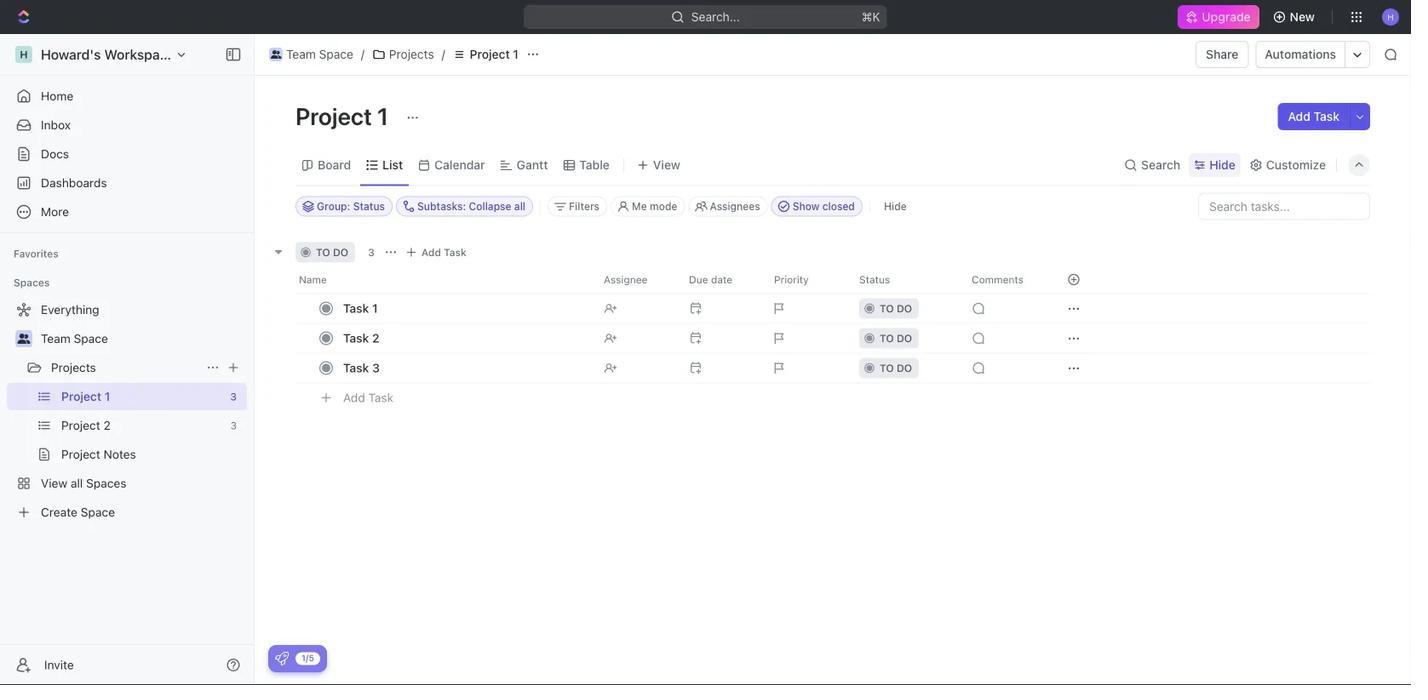 Task type: vqa. For each thing, say whether or not it's contained in the screenshot.
first Set priority element from the bottom of the page
no



Task type: locate. For each thing, give the bounding box(es) containing it.
1 vertical spatial project 1 link
[[61, 383, 220, 411]]

add task button up customize
[[1278, 103, 1350, 130]]

table
[[580, 158, 610, 172]]

2 for project 2
[[104, 419, 111, 433]]

all inside 'tree'
[[71, 477, 83, 491]]

space down everything
[[74, 332, 108, 346]]

0 vertical spatial projects link
[[368, 44, 438, 65]]

1 vertical spatial team space
[[41, 332, 108, 346]]

space down "view all spaces"
[[81, 506, 115, 520]]

1 vertical spatial team space link
[[41, 325, 244, 353]]

0 vertical spatial view
[[653, 158, 681, 172]]

project 1 link
[[449, 44, 523, 65], [61, 383, 220, 411]]

add task up customize
[[1288, 109, 1340, 124]]

1 horizontal spatial team
[[286, 47, 316, 61]]

me
[[632, 201, 647, 213]]

⌘k
[[862, 10, 881, 24]]

2 up task 3
[[372, 331, 380, 345]]

0 horizontal spatial /
[[361, 47, 365, 61]]

to for ‎task 2
[[880, 333, 894, 345]]

0 vertical spatial status
[[353, 201, 385, 213]]

0 vertical spatial add task
[[1288, 109, 1340, 124]]

collapse
[[469, 201, 512, 213]]

1 horizontal spatial add
[[422, 247, 441, 259]]

inbox
[[41, 118, 71, 132]]

team right user group icon
[[286, 47, 316, 61]]

share button
[[1196, 41, 1249, 68]]

0 horizontal spatial all
[[71, 477, 83, 491]]

all right collapse
[[514, 201, 526, 213]]

project 1
[[470, 47, 519, 61], [296, 102, 394, 130], [61, 390, 110, 404]]

assignees
[[710, 201, 760, 213]]

user group image
[[17, 334, 30, 344]]

1 vertical spatial hide
[[884, 201, 907, 213]]

2 inside sidebar navigation
[[104, 419, 111, 433]]

0 vertical spatial ‎task
[[343, 302, 369, 316]]

0 vertical spatial team space
[[286, 47, 353, 61]]

task
[[1314, 109, 1340, 124], [444, 247, 467, 259], [343, 361, 369, 375], [368, 391, 394, 405]]

1 vertical spatial ‎task
[[343, 331, 369, 345]]

do for ‎task 1
[[897, 303, 912, 315]]

team space down everything
[[41, 332, 108, 346]]

1 vertical spatial status
[[860, 274, 890, 286]]

2 horizontal spatial add task
[[1288, 109, 1340, 124]]

1 horizontal spatial team space link
[[265, 44, 358, 65]]

team space right user group icon
[[286, 47, 353, 61]]

h
[[1388, 12, 1394, 22], [20, 49, 28, 60]]

project 2 link
[[61, 412, 224, 440]]

view all spaces
[[41, 477, 127, 491]]

2
[[372, 331, 380, 345], [104, 419, 111, 433]]

comments button
[[962, 266, 1047, 293]]

projects
[[389, 47, 434, 61], [51, 361, 96, 375]]

add task button
[[1278, 103, 1350, 130], [401, 242, 473, 263], [336, 388, 400, 408]]

0 horizontal spatial spaces
[[14, 277, 50, 289]]

1 vertical spatial 2
[[104, 419, 111, 433]]

hide right search
[[1210, 158, 1236, 172]]

to for task 3
[[880, 362, 894, 374]]

status right "priority" dropdown button
[[860, 274, 890, 286]]

add task down task 3
[[343, 391, 394, 405]]

0 horizontal spatial projects
[[51, 361, 96, 375]]

3
[[368, 247, 375, 259], [372, 361, 380, 375], [230, 420, 237, 432]]

0 vertical spatial h
[[1388, 12, 1394, 22]]

tree containing everything
[[7, 296, 247, 526]]

hide button
[[877, 196, 914, 217]]

name button
[[296, 266, 594, 293]]

task down ‎task 2
[[343, 361, 369, 375]]

1
[[513, 47, 519, 61], [377, 102, 389, 130], [372, 302, 378, 316], [105, 390, 110, 404]]

1 horizontal spatial h
[[1388, 12, 1394, 22]]

projects inside sidebar navigation
[[51, 361, 96, 375]]

1 vertical spatial add task
[[422, 247, 467, 259]]

add down task 3
[[343, 391, 365, 405]]

1 horizontal spatial spaces
[[86, 477, 127, 491]]

3 to do button from the top
[[849, 353, 962, 384]]

‎task down ‎task 1
[[343, 331, 369, 345]]

1 vertical spatial h
[[20, 49, 28, 60]]

add task button down task 3
[[336, 388, 400, 408]]

1 / from the left
[[361, 47, 365, 61]]

due date
[[689, 274, 733, 286]]

team
[[286, 47, 316, 61], [41, 332, 71, 346]]

hide right closed
[[884, 201, 907, 213]]

due
[[689, 274, 708, 286]]

do for task 3
[[897, 362, 912, 374]]

task inside "link"
[[343, 361, 369, 375]]

1 horizontal spatial team space
[[286, 47, 353, 61]]

0 horizontal spatial team space
[[41, 332, 108, 346]]

user group image
[[271, 50, 281, 59]]

all up create space
[[71, 477, 83, 491]]

1 horizontal spatial projects
[[389, 47, 434, 61]]

1 horizontal spatial 2
[[372, 331, 380, 345]]

spaces
[[14, 277, 50, 289], [86, 477, 127, 491]]

to do
[[316, 247, 349, 259], [880, 303, 912, 315], [880, 333, 912, 345], [880, 362, 912, 374]]

1 to do button from the top
[[849, 293, 962, 324]]

spaces down favorites
[[14, 277, 50, 289]]

do
[[333, 247, 349, 259], [897, 303, 912, 315], [897, 333, 912, 345], [897, 362, 912, 374]]

view for view
[[653, 158, 681, 172]]

0 horizontal spatial project 1 link
[[61, 383, 220, 411]]

1 vertical spatial project 1
[[296, 102, 394, 130]]

2 for ‎task 2
[[372, 331, 380, 345]]

inbox link
[[7, 112, 247, 139]]

0 vertical spatial hide
[[1210, 158, 1236, 172]]

view inside sidebar navigation
[[41, 477, 67, 491]]

howard's workspace
[[41, 46, 175, 63]]

0 vertical spatial project 1
[[470, 47, 519, 61]]

space right user group icon
[[319, 47, 353, 61]]

team inside 'tree'
[[41, 332, 71, 346]]

team space
[[286, 47, 353, 61], [41, 332, 108, 346]]

1 vertical spatial view
[[41, 477, 67, 491]]

search button
[[1119, 153, 1186, 177]]

group: status
[[317, 201, 385, 213]]

‎task up ‎task 2
[[343, 302, 369, 316]]

2 vertical spatial project 1
[[61, 390, 110, 404]]

upgrade link
[[1178, 5, 1260, 29]]

add up customize
[[1288, 109, 1311, 124]]

1 horizontal spatial status
[[860, 274, 890, 286]]

to
[[316, 247, 330, 259], [880, 303, 894, 315], [880, 333, 894, 345], [880, 362, 894, 374]]

show closed button
[[772, 196, 863, 217]]

0 horizontal spatial view
[[41, 477, 67, 491]]

0 horizontal spatial team space link
[[41, 325, 244, 353]]

search
[[1142, 158, 1181, 172]]

list
[[383, 158, 403, 172]]

add up name dropdown button
[[422, 247, 441, 259]]

1 vertical spatial all
[[71, 477, 83, 491]]

hide inside button
[[884, 201, 907, 213]]

/
[[361, 47, 365, 61], [442, 47, 445, 61]]

team space link inside 'tree'
[[41, 325, 244, 353]]

0 horizontal spatial h
[[20, 49, 28, 60]]

1 horizontal spatial all
[[514, 201, 526, 213]]

view
[[653, 158, 681, 172], [41, 477, 67, 491]]

to do for ‎task 1
[[880, 303, 912, 315]]

0 horizontal spatial project 1
[[61, 390, 110, 404]]

team right user group image
[[41, 332, 71, 346]]

2 vertical spatial add
[[343, 391, 365, 405]]

1 horizontal spatial project 1 link
[[449, 44, 523, 65]]

0 vertical spatial 3
[[368, 247, 375, 259]]

0 vertical spatial spaces
[[14, 277, 50, 289]]

1 vertical spatial team
[[41, 332, 71, 346]]

hide
[[1210, 158, 1236, 172], [884, 201, 907, 213]]

do for ‎task 2
[[897, 333, 912, 345]]

add task up name dropdown button
[[422, 247, 467, 259]]

0 vertical spatial add task button
[[1278, 103, 1350, 130]]

mode
[[650, 201, 678, 213]]

2 inside "link"
[[372, 331, 380, 345]]

spaces down project notes
[[86, 477, 127, 491]]

show
[[793, 201, 820, 213]]

0 horizontal spatial hide
[[884, 201, 907, 213]]

1 vertical spatial spaces
[[86, 477, 127, 491]]

3 inside 'tree'
[[230, 420, 237, 432]]

1 horizontal spatial view
[[653, 158, 681, 172]]

all
[[514, 201, 526, 213], [71, 477, 83, 491]]

‎task 1 link
[[339, 296, 590, 321]]

‎task inside "link"
[[343, 331, 369, 345]]

1 horizontal spatial hide
[[1210, 158, 1236, 172]]

tree
[[7, 296, 247, 526]]

2 vertical spatial 3
[[230, 420, 237, 432]]

0 horizontal spatial status
[[353, 201, 385, 213]]

tree inside sidebar navigation
[[7, 296, 247, 526]]

docs
[[41, 147, 69, 161]]

view up mode
[[653, 158, 681, 172]]

notes
[[104, 448, 136, 462]]

0 vertical spatial 2
[[372, 331, 380, 345]]

view all spaces link
[[7, 470, 244, 498]]

home
[[41, 89, 73, 103]]

project 1 inside 'tree'
[[61, 390, 110, 404]]

2 ‎task from the top
[[343, 331, 369, 345]]

2 up project notes
[[104, 419, 111, 433]]

view for view all spaces
[[41, 477, 67, 491]]

2 vertical spatial add task
[[343, 391, 394, 405]]

1 vertical spatial projects
[[51, 361, 96, 375]]

task down task 3
[[368, 391, 394, 405]]

0 vertical spatial projects
[[389, 47, 434, 61]]

2 to do button from the top
[[849, 323, 962, 354]]

task 3
[[343, 361, 380, 375]]

1 horizontal spatial /
[[442, 47, 445, 61]]

filters button
[[548, 196, 607, 217]]

list link
[[379, 153, 403, 177]]

view up create
[[41, 477, 67, 491]]

team space link
[[265, 44, 358, 65], [41, 325, 244, 353]]

hide inside dropdown button
[[1210, 158, 1236, 172]]

0 horizontal spatial projects link
[[51, 354, 199, 382]]

task up customize
[[1314, 109, 1340, 124]]

2 horizontal spatial add
[[1288, 109, 1311, 124]]

view inside button
[[653, 158, 681, 172]]

1 ‎task from the top
[[343, 302, 369, 316]]

0 vertical spatial team
[[286, 47, 316, 61]]

new
[[1290, 10, 1315, 24]]

‎task
[[343, 302, 369, 316], [343, 331, 369, 345]]

0 vertical spatial all
[[514, 201, 526, 213]]

1 vertical spatial 3
[[372, 361, 380, 375]]

customize button
[[1244, 153, 1332, 177]]

0 horizontal spatial 2
[[104, 419, 111, 433]]

subtasks: collapse all
[[417, 201, 526, 213]]

add task button up name dropdown button
[[401, 242, 473, 263]]

status right group:
[[353, 201, 385, 213]]

comments
[[972, 274, 1024, 286]]

customize
[[1267, 158, 1326, 172]]

project notes link
[[61, 441, 244, 469]]

0 horizontal spatial team
[[41, 332, 71, 346]]

space
[[319, 47, 353, 61], [74, 332, 108, 346], [81, 506, 115, 520]]

project
[[470, 47, 510, 61], [296, 102, 372, 130], [61, 390, 101, 404], [61, 419, 100, 433], [61, 448, 100, 462]]

add
[[1288, 109, 1311, 124], [422, 247, 441, 259], [343, 391, 365, 405]]

share
[[1206, 47, 1239, 61]]

gantt link
[[513, 153, 548, 177]]



Task type: describe. For each thing, give the bounding box(es) containing it.
view button
[[631, 153, 687, 177]]

1 vertical spatial add
[[422, 247, 441, 259]]

‎task 2
[[343, 331, 380, 345]]

‎task 2 link
[[339, 326, 590, 351]]

onboarding checklist button image
[[275, 653, 289, 666]]

to for ‎task 1
[[880, 303, 894, 315]]

Search tasks... text field
[[1199, 194, 1370, 219]]

me mode button
[[611, 196, 685, 217]]

create
[[41, 506, 77, 520]]

date
[[711, 274, 733, 286]]

table link
[[576, 153, 610, 177]]

0 vertical spatial team space link
[[265, 44, 358, 65]]

2 / from the left
[[442, 47, 445, 61]]

view button
[[631, 145, 687, 185]]

priority
[[774, 274, 809, 286]]

closed
[[823, 201, 855, 213]]

3 inside "link"
[[372, 361, 380, 375]]

home link
[[7, 83, 247, 110]]

h inside sidebar navigation
[[20, 49, 28, 60]]

sidebar navigation
[[0, 34, 258, 686]]

to do button for ‎task 1
[[849, 293, 962, 324]]

board link
[[314, 153, 351, 177]]

‎task for ‎task 2
[[343, 331, 369, 345]]

0 horizontal spatial add
[[343, 391, 365, 405]]

calendar link
[[431, 153, 485, 177]]

docs link
[[7, 141, 247, 168]]

everything link
[[7, 296, 244, 324]]

search...
[[692, 10, 740, 24]]

1 inside sidebar navigation
[[105, 390, 110, 404]]

more
[[41, 205, 69, 219]]

favorites button
[[7, 244, 65, 264]]

assignees button
[[689, 196, 768, 217]]

onboarding checklist button element
[[275, 653, 289, 666]]

calendar
[[435, 158, 485, 172]]

me mode
[[632, 201, 678, 213]]

project 2
[[61, 419, 111, 433]]

new button
[[1266, 3, 1326, 31]]

project notes
[[61, 448, 136, 462]]

‎task 1
[[343, 302, 378, 316]]

more button
[[7, 198, 247, 226]]

name
[[299, 274, 327, 286]]

0 vertical spatial project 1 link
[[449, 44, 523, 65]]

h inside dropdown button
[[1388, 12, 1394, 22]]

workspace
[[104, 46, 175, 63]]

1 vertical spatial space
[[74, 332, 108, 346]]

subtasks:
[[417, 201, 466, 213]]

automations button
[[1257, 42, 1345, 67]]

everything
[[41, 303, 99, 317]]

2 horizontal spatial project 1
[[470, 47, 519, 61]]

1 horizontal spatial projects link
[[368, 44, 438, 65]]

automations
[[1265, 47, 1337, 61]]

invite
[[44, 659, 74, 673]]

show closed
[[793, 201, 855, 213]]

spaces inside the view all spaces link
[[86, 477, 127, 491]]

1 vertical spatial projects link
[[51, 354, 199, 382]]

to do button for ‎task 2
[[849, 323, 962, 354]]

task 3 link
[[339, 356, 590, 381]]

board
[[318, 158, 351, 172]]

due date button
[[679, 266, 764, 293]]

h button
[[1378, 3, 1405, 31]]

status button
[[849, 266, 962, 293]]

2 vertical spatial add task button
[[336, 388, 400, 408]]

‎task for ‎task 1
[[343, 302, 369, 316]]

to do button for task 3
[[849, 353, 962, 384]]

1 horizontal spatial add task
[[422, 247, 467, 259]]

filters
[[569, 201, 600, 213]]

dashboards
[[41, 176, 107, 190]]

0 vertical spatial space
[[319, 47, 353, 61]]

favorites
[[14, 248, 59, 260]]

gantt
[[517, 158, 548, 172]]

0 vertical spatial add
[[1288, 109, 1311, 124]]

0 horizontal spatial add task
[[343, 391, 394, 405]]

to do for task 3
[[880, 362, 912, 374]]

group:
[[317, 201, 350, 213]]

howard's
[[41, 46, 101, 63]]

dashboards link
[[7, 170, 247, 197]]

status inside dropdown button
[[860, 274, 890, 286]]

1/5
[[302, 654, 314, 664]]

create space link
[[7, 499, 244, 526]]

create space
[[41, 506, 115, 520]]

team space inside sidebar navigation
[[41, 332, 108, 346]]

task up name dropdown button
[[444, 247, 467, 259]]

1 horizontal spatial project 1
[[296, 102, 394, 130]]

1 vertical spatial add task button
[[401, 242, 473, 263]]

priority button
[[764, 266, 849, 293]]

to do for ‎task 2
[[880, 333, 912, 345]]

howard's workspace, , element
[[15, 46, 32, 63]]

assignee button
[[594, 266, 679, 293]]

hide button
[[1189, 153, 1241, 177]]

upgrade
[[1202, 10, 1251, 24]]

assignee
[[604, 274, 648, 286]]

2 vertical spatial space
[[81, 506, 115, 520]]



